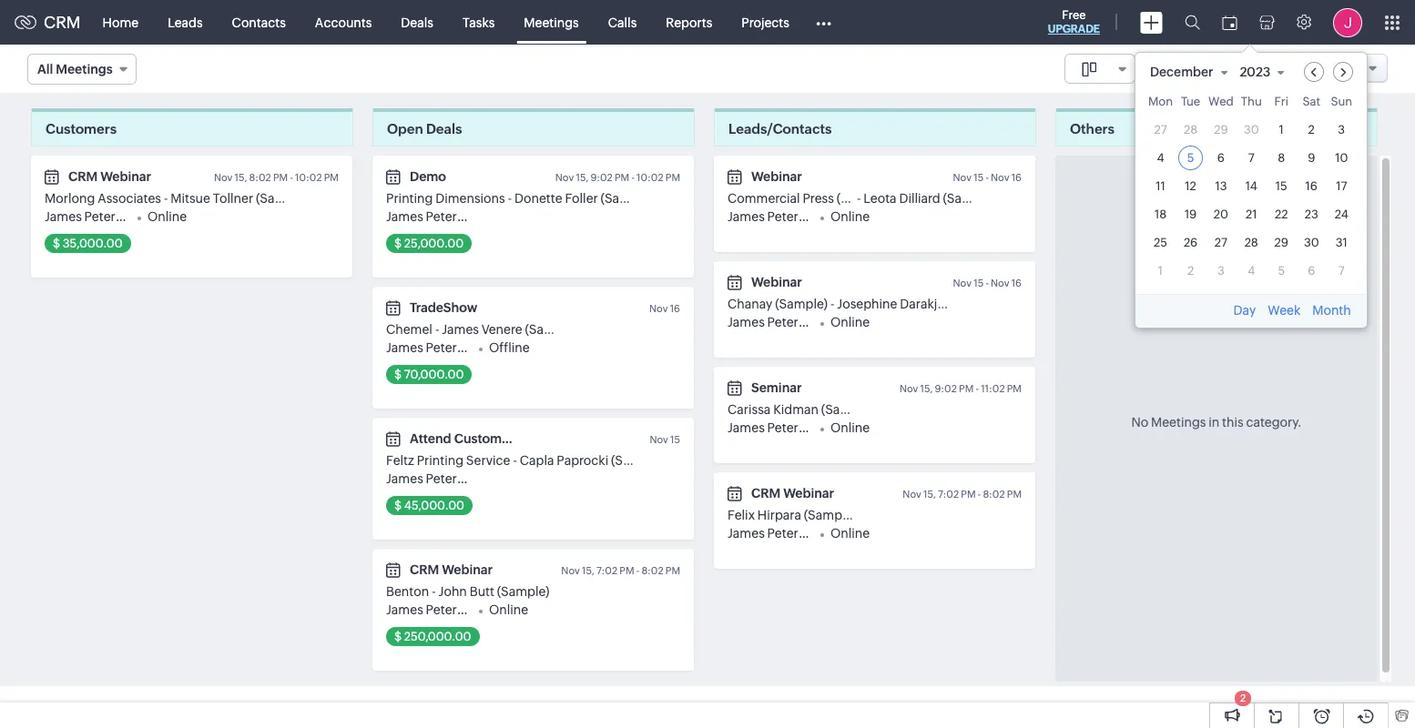 Task type: describe. For each thing, give the bounding box(es) containing it.
fri
[[1275, 94, 1289, 108]]

(sample) down nov 15,  8:02 pm - 10:02 pm
[[256, 191, 309, 206]]

nov 15,  7:02 pm - 8:02 pm for open deals
[[561, 566, 680, 576]]

customer
[[454, 432, 514, 446]]

1 horizontal spatial 6
[[1308, 264, 1315, 277]]

feltz printing service - capla paprocki (sample) james peterson
[[386, 454, 664, 486]]

chanay
[[728, 297, 773, 311]]

attend
[[410, 432, 451, 446]]

tue
[[1181, 94, 1200, 108]]

contacts
[[232, 15, 286, 30]]

row containing 25
[[1148, 230, 1354, 255]]

2023 field
[[1239, 61, 1294, 82]]

11:02
[[981, 383, 1005, 394]]

josephine darakjy (sample) link
[[837, 297, 999, 311]]

webinar for open deals's crm webinar link
[[442, 563, 493, 577]]

online for mitsue tollner (sample)
[[147, 209, 187, 224]]

- inside printing dimensions - donette foller (sample) james peterson
[[508, 191, 512, 206]]

1 vertical spatial 29
[[1275, 235, 1289, 249]]

james for james peterson link corresponding to leads/contacts's crm webinar link
[[728, 526, 765, 541]]

week link
[[1266, 303, 1303, 317]]

peterson for james peterson link corresponding to seminar link
[[767, 421, 820, 435]]

1 vertical spatial 7
[[1339, 264, 1345, 277]]

feltz printing service link
[[386, 454, 510, 468]]

row containing 27
[[1148, 117, 1354, 142]]

crm for leads/contacts's crm webinar link
[[751, 486, 781, 501]]

james peterson for morlong associates - mitsue tollner (sample)
[[45, 209, 137, 224]]

morlong
[[45, 191, 95, 206]]

printing dimensions - donette foller (sample) james peterson
[[386, 191, 653, 224]]

(sample) right kidman
[[821, 403, 874, 417]]

nov for webinar link for chanay (sample)
[[953, 278, 972, 289]]

monday column header
[[1148, 94, 1173, 113]]

22
[[1275, 207, 1288, 221]]

$ 25,000.00
[[394, 237, 464, 250]]

$ for benton
[[394, 630, 402, 644]]

sat
[[1303, 94, 1321, 108]]

create menu image
[[1140, 11, 1163, 33]]

7:02 for leads/contacts
[[938, 489, 959, 500]]

13
[[1215, 179, 1227, 193]]

9:02 for demo
[[591, 172, 613, 183]]

james for james peterson link associated with top crm webinar link
[[45, 209, 82, 224]]

webinar link for chanay (sample)
[[751, 275, 802, 290]]

9
[[1308, 151, 1315, 164]]

james peterson link down feltz printing service link
[[386, 472, 478, 486]]

james peterson link for webinar link for chanay (sample)
[[728, 315, 820, 330]]

online for leota dilliard (sample)
[[831, 209, 870, 224]]

day link
[[1232, 303, 1258, 317]]

Other Modules field
[[804, 8, 843, 37]]

james peterson link for open deals's crm webinar link
[[386, 603, 478, 617]]

250,000.00
[[404, 630, 471, 644]]

(sample) right the press
[[837, 191, 889, 206]]

7:02 for open deals
[[596, 566, 618, 576]]

(sample) up offline at the left top
[[525, 322, 578, 337]]

peterson inside feltz printing service - capla paprocki (sample) james peterson
[[426, 472, 478, 486]]

printing inside printing dimensions - donette foller (sample) james peterson
[[386, 191, 433, 206]]

dilliard
[[899, 191, 941, 206]]

nov 15,  9:02 pm - 10:02 pm
[[555, 172, 680, 183]]

tasks
[[463, 15, 495, 30]]

10
[[1335, 151, 1348, 164]]

butt
[[470, 585, 494, 599]]

all meetings
[[37, 62, 113, 76]]

nov for open deals's crm webinar link
[[561, 566, 580, 576]]

$ for feltz printing service
[[394, 499, 402, 513]]

carissa kidman (sample)
[[728, 403, 874, 417]]

capla paprocki (sample) link
[[520, 454, 664, 468]]

create menu element
[[1129, 0, 1174, 44]]

hirpara
[[758, 508, 801, 523]]

tradeshow link
[[410, 301, 477, 315]]

reports link
[[651, 0, 727, 44]]

online down the felix hirpara (sample) link at right
[[831, 526, 870, 541]]

- leota dilliard (sample)
[[857, 191, 996, 206]]

online link for josephine darakjy (sample)
[[831, 315, 870, 330]]

josephine
[[837, 297, 897, 311]]

webinar up the commercial
[[751, 169, 802, 184]]

felix
[[728, 508, 755, 523]]

25
[[1154, 235, 1168, 249]]

$ for printing dimensions
[[394, 237, 402, 250]]

online link for john butt (sample)
[[489, 603, 528, 617]]

create meeting
[[1174, 61, 1266, 76]]

1 horizontal spatial 28
[[1245, 235, 1258, 249]]

james peterson link for leads/contacts's crm webinar link
[[728, 526, 820, 541]]

saturday column header
[[1299, 94, 1324, 113]]

size image
[[1082, 61, 1096, 77]]

0 horizontal spatial 2
[[1187, 264, 1194, 277]]

webinar up chanay (sample) link
[[751, 275, 802, 290]]

sunday column header
[[1329, 94, 1354, 113]]

conference
[[517, 432, 587, 446]]

james peterson link for commercial press (sample) webinar link
[[728, 209, 820, 224]]

james peterson link for tradeshow link at the top of the page
[[386, 341, 478, 355]]

james peterson link down "printing dimensions" link at left top
[[386, 209, 478, 224]]

service
[[466, 454, 510, 468]]

mitsue tollner (sample) link
[[171, 191, 309, 206]]

home link
[[88, 0, 153, 44]]

45,000.00
[[404, 499, 464, 513]]

james for james peterson link corresponding to webinar link for chanay (sample)
[[728, 315, 765, 330]]

benton link
[[386, 585, 429, 599]]

benton - john butt (sample)
[[386, 585, 550, 599]]

9:02 for seminar
[[935, 383, 957, 394]]

online link for mitsue tollner (sample)
[[147, 209, 187, 224]]

row containing 4
[[1148, 145, 1354, 170]]

customers
[[46, 121, 117, 137]]

accounts link
[[300, 0, 386, 44]]

0 vertical spatial crm webinar
[[68, 169, 151, 184]]

press
[[803, 191, 834, 206]]

projects link
[[727, 0, 804, 44]]

others
[[1070, 121, 1115, 137]]

online for john butt (sample)
[[489, 603, 528, 617]]

$ for chemel
[[394, 368, 402, 382]]

(sample) right "dilliard"
[[943, 191, 996, 206]]

0 horizontal spatial 4
[[1157, 151, 1164, 164]]

seminar
[[751, 381, 802, 395]]

free upgrade
[[1048, 8, 1100, 36]]

0 horizontal spatial 6
[[1217, 151, 1225, 164]]

webinar link for commercial press (sample)
[[751, 169, 802, 184]]

wed
[[1209, 94, 1234, 108]]

grid containing mon
[[1136, 91, 1367, 294]]

nov for commercial press (sample) webinar link
[[953, 172, 972, 183]]

james peterson down kidman
[[728, 421, 820, 435]]

nov 15,  8:02 pm - 10:02 pm
[[214, 172, 339, 183]]

2023
[[1240, 64, 1271, 79]]

create
[[1174, 61, 1214, 76]]

25,000.00
[[404, 237, 464, 250]]

james inside feltz printing service - capla paprocki (sample) james peterson
[[386, 472, 423, 486]]

offline
[[489, 341, 530, 355]]

crm link
[[15, 13, 81, 32]]

day
[[1234, 303, 1256, 317]]

category.
[[1246, 415, 1302, 429]]

26
[[1184, 235, 1198, 249]]

(sample) right hirpara at the bottom right
[[804, 508, 857, 523]]

0 vertical spatial 8:02
[[249, 172, 271, 183]]

associates
[[98, 191, 161, 206]]

search element
[[1174, 0, 1211, 45]]

crm up all meetings
[[44, 13, 81, 32]]

0 vertical spatial 5
[[1187, 151, 1194, 164]]

john butt (sample) link
[[439, 585, 550, 599]]

morlong associates - mitsue tollner (sample)
[[45, 191, 309, 206]]

tuesday column header
[[1179, 94, 1203, 113]]

james for open deals's crm webinar link james peterson link
[[386, 603, 423, 617]]

calls link
[[594, 0, 651, 44]]

sun
[[1331, 94, 1352, 108]]

nov 15 - nov 16 for josephine darakjy (sample)
[[953, 278, 1022, 289]]

crm for open deals's crm webinar link
[[410, 563, 439, 577]]

donette
[[515, 191, 562, 206]]

felix hirpara (sample) link
[[728, 508, 857, 523]]

tradeshow
[[410, 301, 477, 315]]

18
[[1155, 207, 1167, 221]]

create meeting button
[[1156, 54, 1285, 84]]

all
[[37, 62, 53, 76]]

thursday column header
[[1239, 94, 1264, 113]]

crm webinar for leads/contacts
[[751, 486, 834, 501]]

nov for leads/contacts's crm webinar link
[[903, 489, 921, 500]]

chemel - james venere (sample)
[[386, 322, 578, 337]]



Task type: locate. For each thing, give the bounding box(es) containing it.
crm webinar up felix hirpara (sample)
[[751, 486, 834, 501]]

december
[[1150, 64, 1214, 79]]

$ 250,000.00 link
[[386, 627, 480, 647]]

0 horizontal spatial 5
[[1187, 151, 1194, 164]]

grid
[[1136, 91, 1367, 294]]

7
[[1248, 151, 1255, 164], [1339, 264, 1345, 277]]

peterson down morlong associates link
[[84, 209, 137, 224]]

$ for morlong associates
[[53, 237, 60, 250]]

no
[[1131, 415, 1149, 429]]

5 up week link
[[1278, 264, 1285, 277]]

crm webinar for open deals
[[410, 563, 493, 577]]

peterson down "printing dimensions" link at left top
[[426, 209, 478, 224]]

16
[[1011, 172, 1022, 183], [1306, 179, 1318, 193], [1011, 278, 1022, 289], [670, 303, 680, 314]]

(sample) right darakjy
[[947, 297, 999, 311]]

3 down sunday column header
[[1338, 122, 1345, 136]]

$ left 25,000.00
[[394, 237, 402, 250]]

15 for capla paprocki (sample)
[[670, 434, 680, 445]]

1 vertical spatial 8:02
[[983, 489, 1005, 500]]

nov 15
[[650, 434, 680, 445]]

8:02 for leads/contacts
[[983, 489, 1005, 500]]

james peterson link up 70,000.00
[[386, 341, 478, 355]]

27 down the 20
[[1215, 235, 1228, 249]]

webinar for top crm webinar link
[[100, 169, 151, 184]]

0 horizontal spatial 28
[[1184, 122, 1198, 136]]

webinar link up chanay (sample) link
[[751, 275, 802, 290]]

nov for top crm webinar link
[[214, 172, 233, 183]]

1 vertical spatial nov 15,  7:02 pm - 8:02 pm
[[561, 566, 680, 576]]

1 down 25
[[1158, 264, 1163, 277]]

james peterson link
[[45, 209, 137, 224], [386, 209, 478, 224], [728, 209, 820, 224], [728, 315, 820, 330], [386, 341, 478, 355], [728, 421, 820, 435], [386, 472, 478, 486], [728, 526, 820, 541], [386, 603, 478, 617]]

mon tue wed thu
[[1148, 94, 1262, 108]]

3 row from the top
[[1148, 145, 1354, 170]]

1 vertical spatial 2
[[1187, 264, 1194, 277]]

online link down john butt (sample) link
[[489, 603, 528, 617]]

peterson for james peterson link corresponding to webinar link for chanay (sample)
[[767, 315, 820, 330]]

0 vertical spatial 30
[[1244, 122, 1259, 136]]

online for josephine darakjy (sample)
[[831, 315, 870, 330]]

2 vertical spatial 2
[[1240, 693, 1246, 704]]

28 down the 'tuesday' column header
[[1184, 122, 1198, 136]]

7 row from the top
[[1148, 258, 1354, 283]]

nov 15 - nov 16 up 'leota dilliard (sample)' 'link'
[[953, 172, 1022, 183]]

peterson for james peterson link corresponding to commercial press (sample) webinar link
[[767, 209, 820, 224]]

1 down friday column header
[[1279, 122, 1284, 136]]

1 horizontal spatial 5
[[1278, 264, 1285, 277]]

10:02 up mitsue tollner (sample) link
[[295, 172, 322, 183]]

10:02 for customers
[[295, 172, 322, 183]]

james down benton link
[[386, 603, 423, 617]]

friday column header
[[1269, 94, 1294, 113]]

row containing mon
[[1148, 94, 1354, 113]]

james peterson link down the commercial
[[728, 209, 820, 224]]

deals left tasks
[[401, 15, 433, 30]]

1 vertical spatial 28
[[1245, 235, 1258, 249]]

online link down the leota
[[831, 209, 870, 224]]

0 vertical spatial nov 15,  7:02 pm - 8:02 pm
[[903, 489, 1022, 500]]

commercial press (sample) link
[[728, 191, 889, 206]]

0 horizontal spatial 1
[[1158, 264, 1163, 277]]

6 up 13
[[1217, 151, 1225, 164]]

$ left 70,000.00
[[394, 368, 402, 382]]

0 vertical spatial 27
[[1154, 122, 1167, 136]]

2 row from the top
[[1148, 117, 1354, 142]]

paprocki
[[557, 454, 609, 468]]

meetings inside "field"
[[56, 62, 113, 76]]

crm webinar link up john
[[410, 563, 493, 577]]

james peterson for benton - john butt (sample)
[[386, 603, 478, 617]]

31
[[1336, 235, 1348, 249]]

peterson for james peterson link associated with tradeshow link at the top of the page
[[426, 341, 478, 355]]

online link down carissa kidman (sample)
[[831, 421, 870, 435]]

2 nov 15 - nov 16 from the top
[[953, 278, 1022, 289]]

1 horizontal spatial 10:02
[[637, 172, 664, 183]]

meetings left "in"
[[1151, 415, 1206, 429]]

2 vertical spatial meetings
[[1151, 415, 1206, 429]]

crm webinar up john
[[410, 563, 493, 577]]

2 horizontal spatial 2
[[1308, 122, 1315, 136]]

crm webinar link up felix hirpara (sample)
[[751, 486, 834, 501]]

online
[[147, 209, 187, 224], [831, 209, 870, 224], [831, 315, 870, 330], [831, 421, 870, 435], [831, 526, 870, 541], [489, 603, 528, 617]]

10:02 for open deals
[[637, 172, 664, 183]]

0 vertical spatial meetings
[[524, 15, 579, 30]]

70,000.00
[[404, 368, 464, 382]]

2 10:02 from the left
[[637, 172, 664, 183]]

1 vertical spatial nov 15 - nov 16
[[953, 278, 1022, 289]]

10:02 up donette foller (sample) link
[[637, 172, 664, 183]]

All Meetings field
[[27, 54, 136, 85]]

james peterson link up $ 250,000.00
[[386, 603, 478, 617]]

1 row from the top
[[1148, 94, 1354, 113]]

webinar up associates on the left
[[100, 169, 151, 184]]

meetings right the all
[[56, 62, 113, 76]]

4 up day
[[1248, 264, 1255, 277]]

15 for josephine darakjy (sample)
[[974, 278, 984, 289]]

peterson inside printing dimensions - donette foller (sample) james peterson
[[426, 209, 478, 224]]

1 horizontal spatial crm webinar
[[410, 563, 493, 577]]

chemel link
[[386, 322, 432, 337]]

1 vertical spatial 27
[[1215, 235, 1228, 249]]

1 horizontal spatial 27
[[1215, 235, 1228, 249]]

1 horizontal spatial 29
[[1275, 235, 1289, 249]]

free
[[1062, 8, 1086, 22]]

20
[[1214, 207, 1229, 221]]

commercial
[[728, 191, 800, 206]]

0 vertical spatial 6
[[1217, 151, 1225, 164]]

james down tradeshow link at the top of the page
[[442, 322, 479, 337]]

peterson for james peterson link corresponding to leads/contacts's crm webinar link
[[767, 526, 820, 541]]

0 vertical spatial 7:02
[[938, 489, 959, 500]]

james down chanay
[[728, 315, 765, 330]]

nov 15,  7:02 pm - 8:02 pm
[[903, 489, 1022, 500], [561, 566, 680, 576]]

None field
[[1064, 54, 1135, 84]]

0 horizontal spatial crm webinar link
[[68, 169, 151, 184]]

row
[[1148, 94, 1354, 113], [1148, 117, 1354, 142], [1148, 145, 1354, 170], [1148, 173, 1354, 198], [1148, 202, 1354, 226], [1148, 230, 1354, 255], [1148, 258, 1354, 283]]

nov
[[214, 172, 233, 183], [555, 172, 574, 183], [953, 172, 972, 183], [991, 172, 1009, 183], [953, 278, 972, 289], [991, 278, 1009, 289], [649, 303, 668, 314], [900, 383, 918, 394], [650, 434, 668, 445], [903, 489, 921, 500], [561, 566, 580, 576]]

5 up 12
[[1187, 151, 1194, 164]]

(sample)
[[256, 191, 309, 206], [601, 191, 653, 206], [837, 191, 889, 206], [943, 191, 996, 206], [775, 297, 828, 311], [947, 297, 999, 311], [525, 322, 578, 337], [821, 403, 874, 417], [611, 454, 664, 468], [804, 508, 857, 523], [497, 585, 550, 599]]

profile element
[[1322, 0, 1373, 44]]

30 down the 23
[[1304, 235, 1319, 249]]

james peterson for chemel - james venere (sample)
[[386, 341, 478, 355]]

online down john butt (sample) link
[[489, 603, 528, 617]]

2 horizontal spatial 8:02
[[983, 489, 1005, 500]]

james down the commercial
[[728, 209, 765, 224]]

$ 250,000.00
[[394, 630, 471, 644]]

calendar image
[[1222, 15, 1238, 30]]

james peterson link for seminar link
[[728, 421, 820, 435]]

1 vertical spatial 4
[[1248, 264, 1255, 277]]

attend customer conference
[[410, 432, 587, 446]]

0 horizontal spatial crm webinar
[[68, 169, 151, 184]]

calls
[[608, 15, 637, 30]]

online down morlong associates - mitsue tollner (sample)
[[147, 209, 187, 224]]

james peterson link for top crm webinar link
[[45, 209, 137, 224]]

2 vertical spatial 8:02
[[641, 566, 664, 576]]

0 vertical spatial 7
[[1248, 151, 1255, 164]]

0 horizontal spatial 8:02
[[249, 172, 271, 183]]

15, for john butt (sample)
[[582, 566, 594, 576]]

8:02 for open deals
[[641, 566, 664, 576]]

0 horizontal spatial 30
[[1244, 122, 1259, 136]]

meetings for no meetings in this category.
[[1151, 415, 1206, 429]]

carissa
[[728, 403, 771, 417]]

1 vertical spatial deals
[[426, 121, 462, 137]]

1 horizontal spatial 4
[[1248, 264, 1255, 277]]

nov 15 - nov 16 for leota dilliard (sample)
[[953, 172, 1022, 183]]

james down chemel
[[386, 341, 423, 355]]

contacts link
[[217, 0, 300, 44]]

1 vertical spatial 7:02
[[596, 566, 618, 576]]

week
[[1268, 303, 1301, 317]]

james down carissa
[[728, 421, 765, 435]]

kidman
[[773, 403, 819, 417]]

9:02 up donette foller (sample) link
[[591, 172, 613, 183]]

0 horizontal spatial 3
[[1218, 264, 1225, 277]]

peterson down feltz printing service link
[[426, 472, 478, 486]]

printing dimensions link
[[386, 191, 505, 206]]

nov 15,  7:02 pm - 8:02 pm for leads/contacts
[[903, 489, 1022, 500]]

deals link
[[386, 0, 448, 44]]

peterson down felix hirpara (sample)
[[767, 526, 820, 541]]

nov 16
[[649, 303, 680, 314]]

webinar up felix hirpara (sample)
[[783, 486, 834, 501]]

1 webinar link from the top
[[751, 169, 802, 184]]

leads
[[168, 15, 203, 30]]

1 horizontal spatial 30
[[1304, 235, 1319, 249]]

webinar for leads/contacts's crm webinar link
[[783, 486, 834, 501]]

row containing 11
[[1148, 173, 1354, 198]]

crm for top crm webinar link
[[68, 169, 98, 184]]

$ left the 250,000.00
[[394, 630, 402, 644]]

$
[[53, 237, 60, 250], [394, 237, 402, 250], [394, 368, 402, 382], [394, 499, 402, 513], [394, 630, 402, 644]]

leads/contacts
[[729, 121, 832, 137]]

6 row from the top
[[1148, 230, 1354, 255]]

0 horizontal spatial 27
[[1154, 122, 1167, 136]]

$ 35,000.00
[[53, 237, 123, 250]]

0 horizontal spatial meetings
[[56, 62, 113, 76]]

1 vertical spatial webinar link
[[751, 275, 802, 290]]

1 horizontal spatial 7
[[1339, 264, 1345, 277]]

4 up 11
[[1157, 151, 1164, 164]]

2 vertical spatial crm webinar
[[410, 563, 493, 577]]

james peterson for chanay (sample) - josephine darakjy (sample)
[[728, 315, 820, 330]]

0 vertical spatial deals
[[401, 15, 433, 30]]

meetings
[[524, 15, 579, 30], [56, 62, 113, 76], [1151, 415, 1206, 429]]

tasks link
[[448, 0, 509, 44]]

(sample) inside printing dimensions - donette foller (sample) james peterson
[[601, 191, 653, 206]]

nov for demo 'link'
[[555, 172, 574, 183]]

printing down attend
[[417, 454, 464, 468]]

open
[[387, 121, 423, 137]]

james for james peterson link corresponding to seminar link
[[728, 421, 765, 435]]

mon
[[1148, 94, 1173, 108]]

0 vertical spatial 3
[[1338, 122, 1345, 136]]

(sample) right chanay
[[775, 297, 828, 311]]

row containing 1
[[1148, 258, 1354, 283]]

crm up morlong
[[68, 169, 98, 184]]

james up "$ 25,000.00"
[[386, 209, 423, 224]]

4
[[1157, 151, 1164, 164], [1248, 264, 1255, 277]]

1 horizontal spatial 9:02
[[935, 383, 957, 394]]

$ 45,000.00
[[394, 499, 464, 513]]

15
[[974, 172, 984, 183], [1276, 179, 1287, 193], [974, 278, 984, 289], [670, 434, 680, 445]]

15,
[[235, 172, 247, 183], [576, 172, 589, 183], [920, 383, 933, 394], [923, 489, 936, 500], [582, 566, 594, 576]]

projects
[[742, 15, 789, 30]]

23
[[1305, 207, 1319, 221]]

peterson for james peterson link associated with top crm webinar link
[[84, 209, 137, 224]]

no meetings in this category.
[[1131, 415, 1302, 429]]

0 horizontal spatial 7
[[1248, 151, 1255, 164]]

1 horizontal spatial crm webinar link
[[410, 563, 493, 577]]

1 vertical spatial 30
[[1304, 235, 1319, 249]]

webinar up the benton - john butt (sample)
[[442, 563, 493, 577]]

1 horizontal spatial 3
[[1338, 122, 1345, 136]]

1 vertical spatial meetings
[[56, 62, 113, 76]]

crm webinar
[[68, 169, 151, 184], [751, 486, 834, 501], [410, 563, 493, 577]]

online down the leota
[[831, 209, 870, 224]]

1 nov 15 - nov 16 from the top
[[953, 172, 1022, 183]]

james peterson down chanay (sample) link
[[728, 315, 820, 330]]

meetings for all meetings
[[56, 62, 113, 76]]

james venere (sample) link
[[442, 322, 578, 337]]

2 webinar link from the top
[[751, 275, 802, 290]]

(sample) down nov 15,  9:02 pm - 10:02 pm
[[601, 191, 653, 206]]

$ 45,000.00 link
[[386, 496, 473, 515]]

nov 15,  9:02 pm - 11:02 pm
[[900, 383, 1022, 394]]

morlong associates link
[[45, 191, 161, 206]]

peterson
[[84, 209, 137, 224], [426, 209, 478, 224], [767, 209, 820, 224], [767, 315, 820, 330], [426, 341, 478, 355], [767, 421, 820, 435], [426, 472, 478, 486], [767, 526, 820, 541], [426, 603, 478, 617]]

1 horizontal spatial 8:02
[[641, 566, 664, 576]]

0 vertical spatial 4
[[1157, 151, 1164, 164]]

1 vertical spatial 3
[[1218, 264, 1225, 277]]

1 vertical spatial 9:02
[[935, 383, 957, 394]]

james for james peterson link associated with tradeshow link at the top of the page
[[386, 341, 423, 355]]

james inside printing dimensions - donette foller (sample) james peterson
[[386, 209, 423, 224]]

james down morlong
[[45, 209, 82, 224]]

15, for mitsue tollner (sample)
[[235, 172, 247, 183]]

online link down chanay (sample) - josephine darakjy (sample)
[[831, 315, 870, 330]]

5 row from the top
[[1148, 202, 1354, 226]]

$ left '35,000.00'
[[53, 237, 60, 250]]

15, for donette foller (sample)
[[576, 172, 589, 183]]

crm webinar link for open deals
[[410, 563, 493, 577]]

1
[[1279, 122, 1284, 136], [1158, 264, 1163, 277]]

james peterson down morlong associates link
[[45, 209, 137, 224]]

29 down wednesday column header
[[1214, 122, 1228, 136]]

2 horizontal spatial crm webinar link
[[751, 486, 834, 501]]

$ left 45,000.00 at bottom left
[[394, 499, 402, 513]]

accounts
[[315, 15, 372, 30]]

27 down monday column header
[[1154, 122, 1167, 136]]

2 vertical spatial crm webinar link
[[410, 563, 493, 577]]

peterson down kidman
[[767, 421, 820, 435]]

3 down the 20
[[1218, 264, 1225, 277]]

webinar link up the commercial
[[751, 169, 802, 184]]

29
[[1214, 122, 1228, 136], [1275, 235, 1289, 249]]

james peterson up 70,000.00
[[386, 341, 478, 355]]

6
[[1217, 151, 1225, 164], [1308, 264, 1315, 277]]

21
[[1246, 207, 1257, 221]]

online down carissa kidman (sample)
[[831, 421, 870, 435]]

9:02 left 11:02
[[935, 383, 957, 394]]

crm webinar link up morlong associates link
[[68, 169, 151, 184]]

0 vertical spatial crm webinar link
[[68, 169, 151, 184]]

meetings left calls link
[[524, 15, 579, 30]]

12
[[1185, 179, 1197, 193]]

james peterson link down hirpara at the bottom right
[[728, 526, 820, 541]]

meetings link
[[509, 0, 594, 44]]

(sample) right butt at left bottom
[[497, 585, 550, 599]]

1 horizontal spatial 2
[[1240, 693, 1246, 704]]

peterson up 70,000.00
[[426, 341, 478, 355]]

nov for tradeshow link at the top of the page
[[649, 303, 668, 314]]

0 vertical spatial 29
[[1214, 122, 1228, 136]]

james peterson for - leota dilliard (sample)
[[728, 209, 820, 224]]

james peterson link down kidman
[[728, 421, 820, 435]]

james down "feltz"
[[386, 472, 423, 486]]

meeting
[[1217, 61, 1266, 76]]

nov for attend customer conference link
[[650, 434, 668, 445]]

online link down morlong associates - mitsue tollner (sample)
[[147, 209, 187, 224]]

nov 15 - nov 16
[[953, 172, 1022, 183], [953, 278, 1022, 289]]

1 horizontal spatial 7:02
[[938, 489, 959, 500]]

1 horizontal spatial nov 15,  7:02 pm - 8:02 pm
[[903, 489, 1022, 500]]

james peterson up $ 250,000.00
[[386, 603, 478, 617]]

29 down 22
[[1275, 235, 1289, 249]]

0 vertical spatial 9:02
[[591, 172, 613, 183]]

james for james peterson link corresponding to commercial press (sample) webinar link
[[728, 209, 765, 224]]

0 vertical spatial printing
[[386, 191, 433, 206]]

peterson for open deals's crm webinar link james peterson link
[[426, 603, 478, 617]]

james peterson link down morlong associates link
[[45, 209, 137, 224]]

online link
[[147, 209, 187, 224], [831, 209, 870, 224], [831, 315, 870, 330], [831, 421, 870, 435], [831, 526, 870, 541], [489, 603, 528, 617]]

crm webinar up morlong associates link
[[68, 169, 151, 184]]

peterson down chanay (sample) link
[[767, 315, 820, 330]]

16 inside row
[[1306, 179, 1318, 193]]

2 horizontal spatial meetings
[[1151, 415, 1206, 429]]

1 vertical spatial printing
[[417, 454, 464, 468]]

15 for leota dilliard (sample)
[[974, 172, 984, 183]]

1 10:02 from the left
[[295, 172, 322, 183]]

6 up month
[[1308, 264, 1315, 277]]

demo link
[[410, 169, 446, 184]]

0 horizontal spatial nov 15,  7:02 pm - 8:02 pm
[[561, 566, 680, 576]]

deals inside deals link
[[401, 15, 433, 30]]

1 vertical spatial crm webinar link
[[751, 486, 834, 501]]

1 vertical spatial 6
[[1308, 264, 1315, 277]]

james peterson down hirpara at the bottom right
[[728, 526, 820, 541]]

demo
[[410, 169, 446, 184]]

0 vertical spatial 2
[[1308, 122, 1315, 136]]

online link for leota dilliard (sample)
[[831, 209, 870, 224]]

December field
[[1149, 61, 1236, 82]]

venere
[[482, 322, 522, 337]]

$ 35,000.00 link
[[45, 234, 131, 253]]

profile image
[[1333, 8, 1362, 37]]

0 horizontal spatial 7:02
[[596, 566, 618, 576]]

crm webinar link for leads/contacts
[[751, 486, 834, 501]]

nov 15 - nov 16 up "josephine darakjy (sample)" link
[[953, 278, 1022, 289]]

pm
[[273, 172, 288, 183], [324, 172, 339, 183], [615, 172, 629, 183], [666, 172, 680, 183], [959, 383, 974, 394], [1007, 383, 1022, 394], [961, 489, 976, 500], [1007, 489, 1022, 500], [620, 566, 634, 576], [666, 566, 680, 576]]

(sample) inside feltz printing service - capla paprocki (sample) james peterson
[[611, 454, 664, 468]]

crm up benton link
[[410, 563, 439, 577]]

2 horizontal spatial crm webinar
[[751, 486, 834, 501]]

28 down 21 at top right
[[1245, 235, 1258, 249]]

0 vertical spatial webinar link
[[751, 169, 802, 184]]

1 vertical spatial 5
[[1278, 264, 1285, 277]]

1 vertical spatial 1
[[1158, 264, 1163, 277]]

benton
[[386, 585, 429, 599]]

0 horizontal spatial 29
[[1214, 122, 1228, 136]]

7 down 31
[[1339, 264, 1345, 277]]

search image
[[1185, 15, 1200, 30]]

carissa kidman (sample) link
[[728, 403, 874, 417]]

chanay (sample) link
[[728, 297, 828, 311]]

0 horizontal spatial 9:02
[[591, 172, 613, 183]]

john
[[439, 585, 467, 599]]

0 vertical spatial 1
[[1279, 122, 1284, 136]]

meetings inside 'link'
[[524, 15, 579, 30]]

darakjy
[[900, 297, 944, 311]]

1 horizontal spatial 1
[[1279, 122, 1284, 136]]

crm
[[44, 13, 81, 32], [68, 169, 98, 184], [751, 486, 781, 501], [410, 563, 439, 577]]

wednesday column header
[[1209, 94, 1234, 113]]

online link down the felix hirpara (sample) link at right
[[831, 526, 870, 541]]

0 vertical spatial nov 15 - nov 16
[[953, 172, 1022, 183]]

seminar link
[[751, 381, 802, 395]]

crm up hirpara at the bottom right
[[751, 486, 781, 501]]

4 row from the top
[[1148, 173, 1354, 198]]

1 vertical spatial crm webinar
[[751, 486, 834, 501]]

peterson down commercial press (sample) link
[[767, 209, 820, 224]]

nov for seminar link
[[900, 383, 918, 394]]

actions
[[1313, 61, 1358, 76]]

crm webinar link
[[68, 169, 151, 184], [751, 486, 834, 501], [410, 563, 493, 577]]

1 horizontal spatial meetings
[[524, 15, 579, 30]]

attend customer conference link
[[410, 432, 587, 446]]

in
[[1209, 415, 1220, 429]]

0 vertical spatial 28
[[1184, 122, 1198, 136]]

- inside feltz printing service - capla paprocki (sample) james peterson
[[513, 454, 517, 468]]

row containing 18
[[1148, 202, 1354, 226]]

upgrade
[[1048, 23, 1100, 36]]

printing inside feltz printing service - capla paprocki (sample) james peterson
[[417, 454, 464, 468]]

james down felix
[[728, 526, 765, 541]]

0 horizontal spatial 10:02
[[295, 172, 322, 183]]



Task type: vqa. For each thing, say whether or not it's contained in the screenshot.


